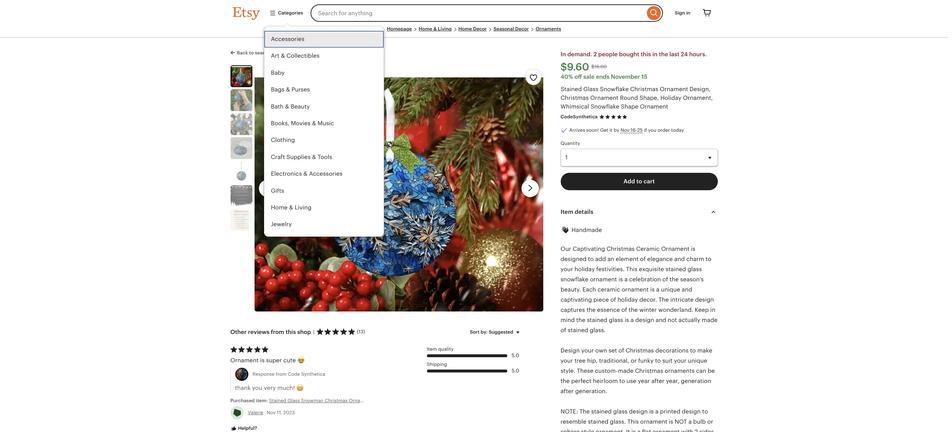 Task type: describe. For each thing, give the bounding box(es) containing it.
super
[[266, 358, 282, 365]]

the down captures at the right bottom of the page
[[576, 317, 585, 324]]

the inside design your own set of christmas decorations to make your tree hip, traditional, or funky to suit your unique style. these custom-made christmas ornaments can be the perfect heirloom to use year after year, generation after generation.
[[561, 378, 570, 385]]

living for right home & living link
[[438, 26, 452, 32]]

art & collectibles
[[271, 53, 319, 59]]

0 horizontal spatial holiday
[[575, 266, 595, 273]]

printed
[[660, 409, 680, 416]]

seasonal
[[494, 26, 514, 32]]

decor for seasonal decor
[[515, 26, 529, 32]]

purchased item:
[[230, 399, 269, 404]]

1 vertical spatial snowflake
[[591, 103, 619, 110]]

1 horizontal spatial nov
[[621, 128, 629, 133]]

Search for anything text field
[[311, 4, 645, 22]]

15
[[641, 73, 647, 80]]

1 vertical spatial this
[[286, 329, 296, 336]]

add to cart
[[624, 178, 655, 185]]

5.0 for shipping
[[512, 368, 519, 374]]

25
[[637, 128, 643, 133]]

of inside design your own set of christmas decorations to make your tree hip, traditional, or funky to suit your unique style. these custom-made christmas ornaments can be the perfect heirloom to use year after year, generation after generation.
[[619, 348, 624, 354]]

& for the bags & purses link
[[286, 86, 290, 93]]

glass
[[583, 86, 598, 93]]

soon! get
[[586, 128, 608, 133]]

home decor
[[458, 26, 487, 32]]

bought
[[619, 51, 639, 58]]

to right back
[[249, 50, 254, 56]]

stained glass snowflake christmas ornament design christmas image 4 image
[[230, 137, 252, 159]]

to left suit
[[655, 358, 661, 365]]

christmas inside 'our captivating christmas ceramic ornament is designed to add an element of elegance and charm to your holiday festivities. this exquisite stained glass snowflake ornament is a celebration of the season's beauty. each ceramic ornament is a unique and captivating piece of holiday decor. the intricate design captures the essence of the winter wonderland. keep in mind the stained glass is a design and not actually made of stained glass.'
[[607, 246, 635, 253]]

synthetica
[[301, 372, 325, 378]]

code
[[288, 372, 300, 378]]

1 vertical spatial glass
[[609, 317, 623, 324]]

item details
[[561, 209, 593, 216]]

last
[[669, 51, 679, 58]]

whimsical
[[561, 103, 589, 110]]

baby link
[[264, 65, 383, 82]]

response
[[253, 372, 274, 378]]

party
[[294, 238, 308, 245]]

ornament down celebration
[[622, 286, 649, 293]]

in
[[561, 51, 566, 58]]

stained glass snowflake christmas ornament design christmas image 7 image
[[230, 209, 252, 231]]

ornament down not
[[653, 429, 680, 433]]

shipping
[[427, 362, 447, 368]]

sign
[[675, 10, 685, 16]]

demand.
[[567, 51, 592, 58]]

banner containing accessories
[[219, 0, 729, 250]]

this inside note: the stained glass design is a printed design to resemble stained glass. this ornament is not a bulb or sphere style ornament. it is a flat ornament with 2 sid
[[627, 419, 639, 426]]

ornament up holiday
[[660, 86, 688, 93]]

ceramic
[[636, 246, 660, 253]]

christmas up whimsical
[[561, 95, 589, 101]]

details
[[575, 209, 593, 216]]

arrives soon! get it by nov 16-25 if you order today
[[569, 128, 684, 133]]

clothing link
[[264, 132, 383, 149]]

16-
[[631, 128, 637, 133]]

heirloom
[[593, 378, 618, 385]]

style
[[581, 429, 594, 433]]

40% off sale ends november 15
[[561, 73, 647, 80]]

suit
[[662, 358, 672, 365]]

living for home & living link to the left
[[295, 204, 311, 211]]

😍
[[297, 358, 305, 365]]

purses
[[291, 86, 310, 93]]

of down ceramic on the right
[[640, 256, 646, 263]]

perfect
[[571, 378, 591, 385]]

back to search results
[[237, 50, 287, 56]]

november
[[611, 73, 640, 80]]

these
[[577, 368, 593, 375]]

design up bulb
[[682, 409, 701, 416]]

sort by: suggested button
[[464, 325, 527, 340]]

ornament is super cute 😍
[[230, 358, 305, 365]]

& left the 'tools'
[[312, 154, 316, 161]]

0 vertical spatial 2
[[593, 51, 597, 58]]

or inside note: the stained glass design is a printed design to resemble stained glass. this ornament is not a bulb or sphere style ornament. it is a flat ornament with 2 sid
[[707, 419, 713, 426]]

by:
[[481, 330, 488, 335]]

if
[[644, 128, 647, 133]]

charm
[[686, 256, 704, 263]]

design up the keep at right
[[695, 297, 714, 304]]

back to search results link
[[230, 49, 287, 56]]

glass. inside note: the stained glass design is a printed design to resemble stained glass. this ornament is not a bulb or sphere style ornament. it is a flat ornament with 2 sid
[[610, 419, 626, 426]]

ornaments
[[665, 368, 695, 375]]

made inside 'our captivating christmas ceramic ornament is designed to add an element of elegance and charm to your holiday festivities. this exquisite stained glass snowflake ornament is a celebration of the season's beauty. each ceramic ornament is a unique and captivating piece of holiday decor. the intricate design captures the essence of the winter wonderland. keep in mind the stained glass is a design and not actually made of stained glass.'
[[702, 317, 717, 324]]

bags & purses
[[271, 86, 310, 93]]

essence
[[597, 307, 620, 314]]

5.0 for item quality
[[512, 353, 519, 359]]

purchased
[[230, 399, 255, 404]]

your inside 'our captivating christmas ceramic ornament is designed to add an element of elegance and charm to your holiday festivities. this exquisite stained glass snowflake ornament is a celebration of the season's beauty. each ceramic ornament is a unique and captivating piece of holiday decor. the intricate design captures the essence of the winter wonderland. keep in mind the stained glass is a design and not actually made of stained glass.'
[[561, 266, 573, 273]]

quality
[[438, 347, 454, 352]]

sphere
[[561, 429, 580, 433]]

made inside design your own set of christmas decorations to make your tree hip, traditional, or funky to suit your unique style. these custom-made christmas ornaments can be the perfect heirloom to use year after year, generation after generation.
[[618, 368, 633, 375]]

& for the electronics & accessories link
[[303, 171, 307, 178]]

bags
[[271, 86, 284, 93]]

it
[[610, 128, 613, 133]]

0 vertical spatial supplies
[[286, 154, 310, 161]]

to inside note: the stained glass design is a printed design to resemble stained glass. this ornament is not a bulb or sphere style ornament. it is a flat ornament with 2 sid
[[702, 409, 708, 416]]

gifts link
[[264, 183, 383, 200]]

stained glass snowflake christmas ornament design christmas image 6 image
[[230, 185, 252, 207]]

this inside 'our captivating christmas ceramic ornament is designed to add an element of elegance and charm to your holiday festivities. this exquisite stained glass snowflake ornament is a celebration of the season's beauty. each ceramic ornament is a unique and captivating piece of holiday decor. the intricate design captures the essence of the winter wonderland. keep in mind the stained glass is a design and not actually made of stained glass.'
[[626, 266, 637, 273]]

0 horizontal spatial in
[[652, 51, 658, 58]]

arrives
[[569, 128, 585, 133]]

stained down elegance
[[666, 266, 686, 273]]

paper & party supplies
[[271, 238, 334, 245]]

bags & purses link
[[264, 82, 383, 98]]

1 vertical spatial from
[[276, 372, 286, 378]]

your up the ornaments
[[674, 358, 686, 365]]

|
[[313, 330, 314, 335]]

2 inside note: the stained glass design is a printed design to resemble stained glass. this ornament is not a bulb or sphere style ornament. it is a flat ornament with 2 sid
[[695, 429, 698, 433]]

books,
[[271, 120, 289, 127]]

electronics
[[271, 171, 302, 178]]

sort by: suggested
[[470, 330, 513, 335]]

the left winter
[[629, 307, 638, 314]]

homepage
[[387, 26, 412, 32]]

year,
[[666, 378, 679, 385]]

homepage link
[[387, 26, 412, 32]]

to left use
[[619, 378, 625, 385]]

people
[[598, 51, 618, 58]]

valerie link
[[248, 411, 263, 416]]

1 horizontal spatial you
[[648, 128, 656, 133]]

cart
[[644, 178, 655, 185]]

the left the 'last' on the right top of the page
[[659, 51, 668, 58]]

to inside button
[[636, 178, 642, 185]]

& left music
[[312, 120, 316, 127]]

1 horizontal spatial home & living link
[[419, 26, 452, 32]]

menu inside banner
[[264, 26, 384, 250]]

other reviews from this shop
[[230, 329, 311, 336]]

holiday
[[660, 95, 681, 101]]

in inside sign in button
[[686, 10, 690, 16]]

stained down mind
[[568, 327, 588, 334]]

gifts
[[271, 188, 284, 194]]

use
[[627, 378, 636, 385]]

clothing
[[271, 137, 295, 144]]

1 horizontal spatial accessories
[[309, 171, 342, 178]]

the inside 'our captivating christmas ceramic ornament is designed to add an element of elegance and charm to your holiday festivities. this exquisite stained glass snowflake ornament is a celebration of the season's beauty. each ceramic ornament is a unique and captivating piece of holiday decor. the intricate design captures the essence of the winter wonderland. keep in mind the stained glass is a design and not actually made of stained glass.'
[[659, 297, 669, 304]]

order
[[658, 128, 670, 133]]

jewelry link
[[264, 217, 383, 233]]

art & collectibles link
[[264, 48, 383, 65]]

search
[[255, 50, 270, 56]]

much!
[[277, 385, 295, 392]]

of down exquisite
[[662, 276, 668, 283]]

0 vertical spatial glass
[[688, 266, 702, 273]]

stained glass snowflake christmas ornament design christmas image 3 image
[[230, 113, 252, 135]]

flat
[[642, 429, 651, 433]]

ornament down glass
[[590, 95, 618, 101]]

bulb
[[693, 419, 706, 426]]

shop
[[297, 329, 311, 336]]

to left make
[[690, 348, 696, 354]]



Task type: locate. For each thing, give the bounding box(es) containing it.
menu containing accessories
[[264, 26, 384, 250]]

to up bulb
[[702, 409, 708, 416]]

holiday up the snowflake on the right bottom of page
[[575, 266, 595, 273]]

1 vertical spatial glass.
[[610, 419, 626, 426]]

of down mind
[[561, 327, 566, 334]]

home for home & living link to the left
[[271, 204, 287, 211]]

glass down essence
[[609, 317, 623, 324]]

sale
[[583, 73, 595, 80]]

unique inside design your own set of christmas decorations to make your tree hip, traditional, or funky to suit your unique style. these custom-made christmas ornaments can be the perfect heirloom to use year after year, generation after generation.
[[688, 358, 707, 365]]

the inside note: the stained glass design is a printed design to resemble stained glass. this ornament is not a bulb or sphere style ornament. it is a flat ornament with 2 sid
[[579, 409, 590, 416]]

1 horizontal spatial unique
[[688, 358, 707, 365]]

accessories down craft supplies & tools link
[[309, 171, 342, 178]]

electronics & accessories link
[[264, 166, 383, 183]]

& for home & living link to the left
[[289, 204, 293, 211]]

0 vertical spatial or
[[631, 358, 637, 365]]

& for paper & party supplies link
[[288, 238, 292, 245]]

0 horizontal spatial glass.
[[590, 327, 606, 334]]

your up style.
[[561, 358, 573, 365]]

home & living for right home & living link
[[419, 26, 452, 32]]

0 vertical spatial made
[[702, 317, 717, 324]]

decor down search for anything 'text field'
[[473, 26, 487, 32]]

generation
[[681, 378, 711, 385]]

1 horizontal spatial in
[[686, 10, 690, 16]]

1 vertical spatial accessories
[[309, 171, 342, 178]]

nov
[[621, 128, 629, 133], [267, 411, 276, 416]]

stained glass snowflake christmas ornament design, christmas ornament round shape, holiday ornament, whimsical snowflake shape ornament
[[561, 86, 713, 110]]

custom-
[[595, 368, 618, 375]]

keep
[[695, 307, 709, 314]]

note: the stained glass design is a printed design to resemble stained glass. this ornament is not a bulb or sphere style ornament. it is a flat ornament with 2 sid
[[561, 409, 714, 433]]

ceramic
[[598, 286, 620, 293]]

1 5.0 from the top
[[512, 353, 519, 359]]

2 vertical spatial and
[[656, 317, 666, 324]]

None search field
[[311, 4, 663, 22]]

1 horizontal spatial holiday
[[618, 297, 638, 304]]

or
[[631, 358, 637, 365], [707, 419, 713, 426]]

ornament
[[590, 276, 617, 283], [622, 286, 649, 293], [640, 419, 667, 426], [653, 429, 680, 433]]

0 vertical spatial item
[[561, 209, 573, 216]]

1 horizontal spatial this
[[641, 51, 651, 58]]

or inside design your own set of christmas decorations to make your tree hip, traditional, or funky to suit your unique style. these custom-made christmas ornaments can be the perfect heirloom to use year after year, generation after generation.
[[631, 358, 637, 365]]

& inside menu bar
[[433, 26, 437, 32]]

0 horizontal spatial living
[[295, 204, 311, 211]]

1 horizontal spatial or
[[707, 419, 713, 426]]

0 horizontal spatial home
[[271, 204, 287, 211]]

0 horizontal spatial this
[[286, 329, 296, 336]]

2 vertical spatial in
[[710, 307, 715, 314]]

made up use
[[618, 368, 633, 375]]

or left funky
[[631, 358, 637, 365]]

0 vertical spatial glass.
[[590, 327, 606, 334]]

of right essence
[[621, 307, 627, 314]]

1 vertical spatial 2
[[695, 429, 698, 433]]

1 vertical spatial or
[[707, 419, 713, 426]]

not
[[675, 419, 687, 426]]

decor right seasonal
[[515, 26, 529, 32]]

0 vertical spatial home & living link
[[419, 26, 452, 32]]

paper & party supplies link
[[264, 233, 383, 250]]

glass up it
[[613, 409, 627, 416]]

& right homepage
[[433, 26, 437, 32]]

home down gifts
[[271, 204, 287, 211]]

snowflake
[[561, 276, 588, 283]]

1 vertical spatial home & living link
[[264, 200, 383, 217]]

living inside banner
[[295, 204, 311, 211]]

menu bar
[[233, 26, 716, 38]]

year
[[638, 378, 650, 385]]

home & living for home & living link to the left
[[271, 204, 311, 211]]

reviews
[[248, 329, 269, 336]]

0 vertical spatial this
[[626, 266, 637, 273]]

1 horizontal spatial made
[[702, 317, 717, 324]]

ends
[[596, 73, 609, 80]]

0 vertical spatial after
[[651, 378, 664, 385]]

stained up ornament.
[[591, 409, 612, 416]]

this
[[626, 266, 637, 273], [627, 419, 639, 426]]

tree
[[575, 358, 586, 365]]

categories
[[278, 10, 303, 16]]

after right year
[[651, 378, 664, 385]]

0 horizontal spatial decor
[[473, 26, 487, 32]]

2 horizontal spatial home
[[458, 26, 472, 32]]

holiday left decor.
[[618, 297, 638, 304]]

item inside dropdown button
[[561, 209, 573, 216]]

element
[[616, 256, 639, 263]]

living down gifts link
[[295, 204, 311, 211]]

christmas up shape, on the top of the page
[[630, 86, 658, 93]]

1 vertical spatial you
[[252, 385, 262, 392]]

design
[[695, 297, 714, 304], [635, 317, 654, 324], [629, 409, 648, 416], [682, 409, 701, 416]]

& right bags
[[286, 86, 290, 93]]

set
[[609, 348, 617, 354]]

& left party
[[288, 238, 292, 245]]

today
[[671, 128, 684, 133]]

add
[[624, 178, 635, 185]]

1 horizontal spatial decor
[[515, 26, 529, 32]]

actually
[[679, 317, 700, 324]]

after down perfect at the bottom of the page
[[561, 388, 574, 395]]

beauty
[[290, 103, 310, 110]]

supplies
[[286, 154, 310, 161], [310, 238, 334, 245]]

1 decor from the left
[[473, 26, 487, 32]]

banner
[[219, 0, 729, 250]]

you left very
[[252, 385, 262, 392]]

0 horizontal spatial or
[[631, 358, 637, 365]]

to
[[249, 50, 254, 56], [636, 178, 642, 185], [588, 256, 594, 263], [706, 256, 711, 263], [690, 348, 696, 354], [655, 358, 661, 365], [619, 378, 625, 385], [702, 409, 708, 416]]

0 vertical spatial living
[[438, 26, 452, 32]]

traditional,
[[599, 358, 629, 365]]

nov left 11,
[[267, 411, 276, 416]]

the up resemble
[[579, 409, 590, 416]]

winter
[[639, 307, 657, 314]]

0 vertical spatial home & living
[[419, 26, 452, 32]]

0 vertical spatial 5.0
[[512, 353, 519, 359]]

our
[[561, 246, 571, 253]]

stained down essence
[[587, 317, 607, 324]]

add
[[595, 256, 606, 263]]

0 horizontal spatial nov
[[267, 411, 276, 416]]

christmas up funky
[[626, 348, 654, 354]]

christmas up element
[[607, 246, 635, 253]]

0 vertical spatial snowflake
[[600, 86, 629, 93]]

captivating
[[573, 246, 605, 253]]

your down designed
[[561, 266, 573, 273]]

funky
[[638, 358, 654, 365]]

or right bulb
[[707, 419, 713, 426]]

glass. inside 'our captivating christmas ceramic ornament is designed to add an element of elegance and charm to your holiday festivities. this exquisite stained glass snowflake ornament is a celebration of the season's beauty. each ceramic ornament is a unique and captivating piece of holiday decor. the intricate design captures the essence of the winter wonderland. keep in mind the stained glass is a design and not actually made of stained glass.'
[[590, 327, 606, 334]]

and left not
[[656, 317, 666, 324]]

home
[[419, 26, 432, 32], [458, 26, 472, 32], [271, 204, 287, 211]]

glass. up ornament.
[[610, 419, 626, 426]]

own
[[595, 348, 607, 354]]

& right the art
[[281, 53, 285, 59]]

2 5.0 from the top
[[512, 368, 519, 374]]

item left details
[[561, 209, 573, 216]]

you right if
[[648, 128, 656, 133]]

11,
[[277, 411, 282, 416]]

results
[[271, 50, 287, 56]]

this down element
[[626, 266, 637, 273]]

1 horizontal spatial home & living
[[419, 26, 452, 32]]

ornament up the response
[[230, 358, 259, 365]]

design down winter
[[635, 317, 654, 324]]

of down ceramic
[[610, 297, 616, 304]]

codesynthetica link
[[561, 114, 598, 120]]

1 horizontal spatial the
[[659, 297, 669, 304]]

0 horizontal spatial stained glass snowflake christmas ornament design christmas image 1 image
[[231, 66, 251, 86]]

the down piece
[[587, 307, 596, 314]]

2 decor from the left
[[515, 26, 529, 32]]

1 vertical spatial after
[[561, 388, 574, 395]]

design
[[561, 348, 580, 354]]

1 vertical spatial living
[[295, 204, 311, 211]]

in right sign
[[686, 10, 690, 16]]

ornament up ceramic
[[590, 276, 617, 283]]

0 vertical spatial unique
[[661, 286, 680, 293]]

0 vertical spatial nov
[[621, 128, 629, 133]]

each
[[583, 286, 596, 293]]

0 vertical spatial in
[[686, 10, 690, 16]]

this right bought
[[641, 51, 651, 58]]

off
[[574, 73, 582, 80]]

1 vertical spatial home & living
[[271, 204, 311, 211]]

0 horizontal spatial accessories
[[271, 36, 304, 43]]

2 right with at the bottom
[[695, 429, 698, 433]]

response from code synthetica
[[253, 372, 325, 378]]

designed
[[561, 256, 586, 263]]

beauty.
[[561, 286, 581, 293]]

hip,
[[587, 358, 598, 365]]

craft supplies & tools
[[271, 154, 332, 161]]

from right reviews
[[271, 329, 284, 336]]

christmas down funky
[[635, 368, 663, 375]]

glass. up own
[[590, 327, 606, 334]]

0 horizontal spatial the
[[579, 409, 590, 416]]

decor for home decor
[[473, 26, 487, 32]]

collectibles
[[286, 53, 319, 59]]

1 vertical spatial and
[[682, 286, 692, 293]]

be
[[708, 368, 715, 375]]

decorations
[[655, 348, 689, 354]]

0 horizontal spatial 2
[[593, 51, 597, 58]]

home & living inside banner
[[271, 204, 311, 211]]

this up it
[[627, 419, 639, 426]]

1 vertical spatial unique
[[688, 358, 707, 365]]

menu bar containing homepage
[[233, 26, 716, 38]]

glass down charm
[[688, 266, 702, 273]]

living left home decor in the top of the page
[[438, 26, 452, 32]]

stained
[[666, 266, 686, 273], [587, 317, 607, 324], [568, 327, 588, 334], [591, 409, 612, 416], [588, 419, 608, 426]]

home & living up jewelry
[[271, 204, 311, 211]]

(13)
[[357, 329, 365, 335]]

home for home decor link
[[458, 26, 472, 32]]

with
[[681, 429, 693, 433]]

sign in
[[675, 10, 690, 16]]

jewelry
[[271, 221, 292, 228]]

home & living link up paper & party supplies link
[[264, 200, 383, 217]]

of right set
[[619, 348, 624, 354]]

2 left people
[[593, 51, 597, 58]]

unique up intricate
[[661, 286, 680, 293]]

1 vertical spatial in
[[652, 51, 658, 58]]

art
[[271, 53, 279, 59]]

1 vertical spatial the
[[579, 409, 590, 416]]

ornament up flat
[[640, 419, 667, 426]]

0 vertical spatial the
[[659, 297, 669, 304]]

festivities.
[[596, 266, 625, 273]]

0 horizontal spatial item
[[427, 347, 437, 352]]

the down style.
[[561, 378, 570, 385]]

the left season's
[[670, 276, 679, 283]]

2 vertical spatial glass
[[613, 409, 627, 416]]

the right decor.
[[659, 297, 669, 304]]

suggested
[[489, 330, 513, 335]]

snowflake down "40% off sale ends november 15"
[[600, 86, 629, 93]]

1 vertical spatial supplies
[[310, 238, 334, 245]]

cute
[[283, 358, 296, 365]]

1 horizontal spatial stained glass snowflake christmas ornament design christmas image 1 image
[[254, 65, 543, 312]]

1 vertical spatial nov
[[267, 411, 276, 416]]

codesynthetica
[[561, 114, 598, 120]]

item quality
[[427, 347, 454, 352]]

supplies up electronics & accessories
[[286, 154, 310, 161]]

0 vertical spatial and
[[674, 256, 685, 263]]

stained glass snowflake christmas ornament design christmas image 5 image
[[230, 161, 252, 183]]

home & living link right homepage
[[419, 26, 452, 32]]

generation.
[[575, 388, 607, 395]]

not
[[668, 317, 677, 324]]

0 horizontal spatial home & living
[[271, 204, 311, 211]]

to left add
[[588, 256, 594, 263]]

menu
[[264, 26, 384, 250]]

to right charm
[[706, 256, 711, 263]]

and left charm
[[674, 256, 685, 263]]

0 vertical spatial accessories
[[271, 36, 304, 43]]

home for right home & living link
[[419, 26, 432, 32]]

1 vertical spatial this
[[627, 419, 639, 426]]

1 horizontal spatial after
[[651, 378, 664, 385]]

& for right home & living link
[[433, 26, 437, 32]]

& down craft supplies & tools at the left top of the page
[[303, 171, 307, 178]]

supplies down jewelry link
[[310, 238, 334, 245]]

thank you very much! 😁
[[235, 385, 304, 392]]

in right the keep at right
[[710, 307, 715, 314]]

ornament up elegance
[[661, 246, 689, 253]]

0 vertical spatial holiday
[[575, 266, 595, 273]]

stained up style
[[588, 419, 608, 426]]

$16.00
[[591, 64, 607, 69]]

0 vertical spatial this
[[641, 51, 651, 58]]

1 vertical spatial holiday
[[618, 297, 638, 304]]

style.
[[561, 368, 575, 375]]

0 vertical spatial from
[[271, 329, 284, 336]]

& for art & collectibles "link"
[[281, 53, 285, 59]]

accessories up results
[[271, 36, 304, 43]]

in inside 'our captivating christmas ceramic ornament is designed to add an element of elegance and charm to your holiday festivities. this exquisite stained glass snowflake ornament is a celebration of the season's beauty. each ceramic ornament is a unique and captivating piece of holiday decor. the intricate design captures the essence of the winter wonderland. keep in mind the stained glass is a design and not actually made of stained glass.'
[[710, 307, 715, 314]]

home & living inside menu bar
[[419, 26, 452, 32]]

0 horizontal spatial made
[[618, 368, 633, 375]]

by
[[614, 128, 619, 133]]

& for bath & beauty link
[[285, 103, 289, 110]]

in
[[686, 10, 690, 16], [652, 51, 658, 58], [710, 307, 715, 314]]

home right homepage
[[419, 26, 432, 32]]

books, movies & music
[[271, 120, 334, 127]]

and down season's
[[682, 286, 692, 293]]

your up hip,
[[581, 348, 594, 354]]

1 horizontal spatial home
[[419, 26, 432, 32]]

nov right the by
[[621, 128, 629, 133]]

stained glass snowflake christmas ornament design christmas image 2 image
[[230, 89, 252, 111]]

2 horizontal spatial in
[[710, 307, 715, 314]]

this left shop
[[286, 329, 296, 336]]

design your own set of christmas decorations to make your tree hip, traditional, or funky to suit your unique style. these custom-made christmas ornaments can be the perfect heirloom to use year after year, generation after generation.
[[561, 348, 715, 395]]

0 vertical spatial you
[[648, 128, 656, 133]]

to left cart
[[636, 178, 642, 185]]

0 horizontal spatial unique
[[661, 286, 680, 293]]

stained glass snowflake christmas ornament design christmas image 1 image
[[254, 65, 543, 312], [231, 66, 251, 86]]

1 horizontal spatial living
[[438, 26, 452, 32]]

living inside menu bar
[[438, 26, 452, 32]]

glass inside note: the stained glass design is a printed design to resemble stained glass. this ornament is not a bulb or sphere style ornament. it is a flat ornament with 2 sid
[[613, 409, 627, 416]]

& inside "link"
[[281, 53, 285, 59]]

paper
[[271, 238, 287, 245]]

books, movies & music link
[[264, 115, 383, 132]]

snowflake down glass
[[591, 103, 619, 110]]

thank
[[235, 385, 251, 392]]

can
[[696, 368, 706, 375]]

1 horizontal spatial item
[[561, 209, 573, 216]]

1 vertical spatial made
[[618, 368, 633, 375]]

made down the keep at right
[[702, 317, 717, 324]]

item for item quality
[[427, 347, 437, 352]]

0 horizontal spatial after
[[561, 388, 574, 395]]

item left quality
[[427, 347, 437, 352]]

1 vertical spatial 5.0
[[512, 368, 519, 374]]

1 horizontal spatial glass.
[[610, 419, 626, 426]]

design up flat
[[629, 409, 648, 416]]

& up jewelry
[[289, 204, 293, 211]]

0 horizontal spatial home & living link
[[264, 200, 383, 217]]

ornament inside 'our captivating christmas ceramic ornament is designed to add an element of elegance and charm to your holiday festivities. this exquisite stained glass snowflake ornament is a celebration of the season's beauty. each ceramic ornament is a unique and captivating piece of holiday decor. the intricate design captures the essence of the winter wonderland. keep in mind the stained glass is a design and not actually made of stained glass.'
[[661, 246, 689, 253]]

1 horizontal spatial 2
[[695, 429, 698, 433]]

item for item details
[[561, 209, 573, 216]]

& right bath at the top of page
[[285, 103, 289, 110]]

0 horizontal spatial you
[[252, 385, 262, 392]]

item:
[[256, 399, 268, 404]]

ornament down shape, on the top of the page
[[640, 103, 668, 110]]

unique up can
[[688, 358, 707, 365]]

you
[[648, 128, 656, 133], [252, 385, 262, 392]]

make
[[697, 348, 712, 354]]

1 vertical spatial item
[[427, 347, 437, 352]]

unique inside 'our captivating christmas ceramic ornament is designed to add an element of elegance and charm to your holiday festivities. this exquisite stained glass snowflake ornament is a celebration of the season's beauty. each ceramic ornament is a unique and captivating piece of holiday decor. the intricate design captures the essence of the winter wonderland. keep in mind the stained glass is a design and not actually made of stained glass.'
[[661, 286, 680, 293]]



Task type: vqa. For each thing, say whether or not it's contained in the screenshot.
the Stained Glass Snowflake Christmas Ornament Design Christmas image 1 to the right
yes



